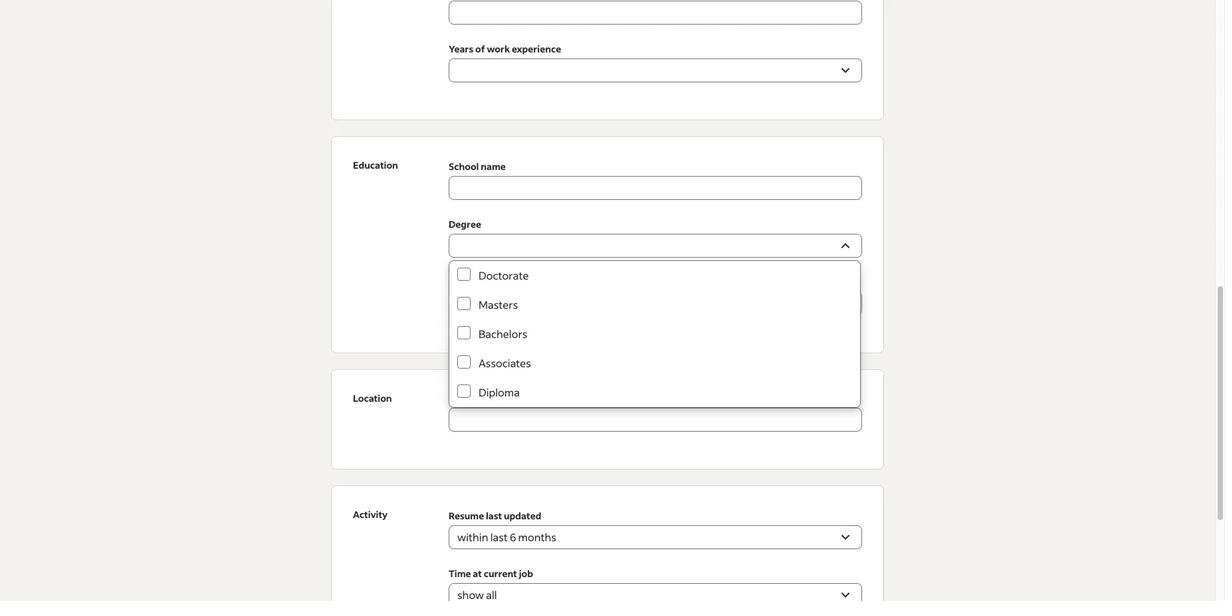 Task type: locate. For each thing, give the bounding box(es) containing it.
of inside education group
[[472, 276, 482, 289]]

of right field
[[472, 276, 482, 289]]

within last 6 months button
[[449, 526, 863, 550]]

1 vertical spatial last
[[491, 531, 508, 545]]

doctorate option
[[450, 261, 861, 291]]

field of study
[[449, 276, 509, 289]]

education
[[353, 159, 398, 172]]

last inside dropdown button
[[491, 531, 508, 545]]

education group
[[331, 136, 885, 354]]

school
[[449, 160, 479, 173]]

bachelors
[[479, 327, 528, 341]]

of left work
[[476, 43, 485, 55]]

time
[[449, 568, 471, 581]]

where field down diploma option
[[449, 408, 847, 432]]

where field down associates option on the bottom of page
[[449, 392, 863, 432]]

name
[[481, 160, 506, 173]]

School name field
[[449, 176, 863, 200]]

last
[[486, 510, 502, 523], [491, 531, 508, 545]]

activity group
[[331, 486, 885, 602]]

associates option
[[450, 349, 861, 378]]

0 vertical spatial last
[[486, 510, 502, 523]]

associates
[[479, 356, 531, 370]]

months
[[518, 531, 557, 545]]

where field containing where
[[449, 392, 863, 432]]

1 vertical spatial of
[[472, 276, 482, 289]]

0 vertical spatial of
[[476, 43, 485, 55]]

diploma option
[[450, 378, 861, 408]]

of for years
[[476, 43, 485, 55]]

study
[[484, 276, 509, 289]]

job
[[519, 568, 533, 581]]

where field for where
[[449, 408, 847, 432]]

degree
[[449, 218, 481, 231]]

Where field
[[449, 392, 863, 432], [449, 408, 847, 432]]

doctorate
[[479, 269, 529, 283]]

masters option
[[450, 291, 861, 320]]

last left '6'
[[491, 531, 508, 545]]

updated
[[504, 510, 542, 523]]

of
[[476, 43, 485, 55], [472, 276, 482, 289]]

resume last updated
[[449, 510, 542, 523]]

last up "within last 6 months"
[[486, 510, 502, 523]]

2 where field from the top
[[449, 408, 847, 432]]

1 where field from the top
[[449, 392, 863, 432]]

6
[[510, 531, 516, 545]]

where field inside field
[[449, 408, 847, 432]]



Task type: vqa. For each thing, say whether or not it's contained in the screenshot.
Location
yes



Task type: describe. For each thing, give the bounding box(es) containing it.
within last 6 months
[[458, 531, 557, 545]]

work
[[487, 43, 510, 55]]

last for resume
[[486, 510, 502, 523]]

activity
[[353, 509, 388, 521]]

where
[[449, 392, 479, 405]]

of for field
[[472, 276, 482, 289]]

location group
[[331, 370, 885, 470]]

time at current job
[[449, 568, 533, 581]]

where field for location
[[449, 392, 863, 432]]

Company of any job field
[[449, 1, 863, 25]]

years
[[449, 43, 474, 55]]

location
[[353, 392, 392, 405]]

Field of study field
[[449, 292, 863, 316]]

diploma
[[479, 386, 520, 400]]

resume
[[449, 510, 484, 523]]

degree list box
[[450, 261, 861, 408]]

bachelors option
[[450, 320, 861, 349]]

masters
[[479, 298, 518, 312]]

field
[[449, 276, 471, 289]]

within
[[458, 531, 488, 545]]

at
[[473, 568, 482, 581]]

experience
[[512, 43, 561, 55]]

school name
[[449, 160, 506, 173]]

last for within
[[491, 531, 508, 545]]

years of work experience
[[449, 43, 561, 55]]

current
[[484, 568, 517, 581]]



